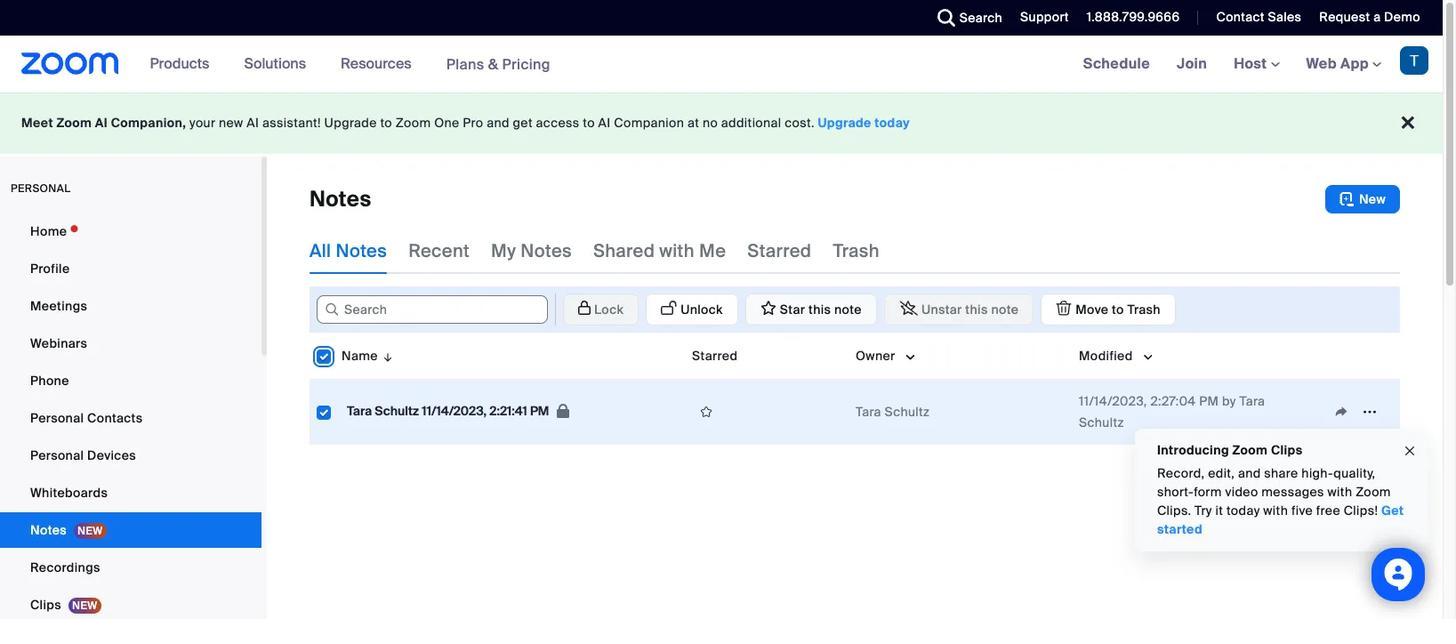 Task type: describe. For each thing, give the bounding box(es) containing it.
application containing lock
[[555, 294, 1176, 326]]

messages
[[1262, 484, 1325, 500]]

starred inside tabs of all notes page tab list
[[748, 239, 812, 262]]

introducing
[[1157, 442, 1229, 458]]

trash inside tabs of all notes page tab list
[[833, 239, 880, 262]]

additional
[[721, 115, 782, 131]]

companion
[[614, 115, 684, 131]]

short-
[[1157, 484, 1194, 500]]

shared with me
[[593, 239, 726, 262]]

web app button
[[1307, 54, 1382, 73]]

edit,
[[1208, 465, 1235, 481]]

personal contacts link
[[0, 400, 262, 436]]

note for unstar this note
[[991, 302, 1019, 318]]

2:27:04
[[1151, 393, 1196, 409]]

schultz for tara schultz 11/14/2023, 2:21:41 pm
[[375, 403, 419, 419]]

new
[[1359, 191, 1386, 207]]

search button
[[924, 0, 1007, 36]]

personal menu menu
[[0, 214, 262, 619]]

my notes
[[491, 239, 572, 262]]

personal for personal devices
[[30, 448, 84, 464]]

plans
[[446, 55, 484, 73]]

lock button
[[563, 294, 639, 326]]

web
[[1307, 54, 1337, 73]]

record,
[[1157, 465, 1205, 481]]

owner
[[856, 348, 895, 364]]

trash inside move to trash dropdown button
[[1128, 302, 1161, 318]]

personal
[[11, 181, 71, 196]]

join
[[1177, 54, 1207, 73]]

notes right the all at the top left of page
[[336, 239, 387, 262]]

1 horizontal spatial to
[[583, 115, 595, 131]]

free
[[1317, 503, 1341, 519]]

11/14/2023, inside 'tara schultz 11/14/2023, 2:21:41 pm' button
[[422, 403, 487, 419]]

clips.
[[1157, 503, 1192, 519]]

lock
[[594, 302, 624, 318]]

contact sales
[[1217, 9, 1302, 25]]

meet zoom ai companion, your new ai assistant! upgrade to zoom one pro and get access to ai companion at no additional cost. upgrade today
[[21, 115, 910, 131]]

shared
[[593, 239, 655, 262]]

all notes
[[310, 239, 387, 262]]

profile link
[[0, 251, 262, 286]]

contact
[[1217, 9, 1265, 25]]

home
[[30, 223, 67, 239]]

to inside move to trash dropdown button
[[1112, 302, 1124, 318]]

1 vertical spatial starred
[[692, 348, 738, 364]]

at
[[688, 115, 699, 131]]

join link
[[1164, 36, 1221, 93]]

tara schultz 11/14/2023, 2:21:41 pm
[[347, 403, 552, 419]]

share
[[1264, 465, 1299, 481]]

tara for tara schultz 11/14/2023, 2:21:41 pm
[[347, 403, 372, 419]]

upgrade today link
[[818, 115, 910, 131]]

zoom inside 'record, edit, and share high-quality, short-form video messages with zoom clips. try it today with five free clips!'
[[1356, 484, 1391, 500]]

clips link
[[0, 587, 262, 619]]

this for unstar
[[966, 302, 988, 318]]

whiteboards
[[30, 485, 108, 501]]

unlock button
[[646, 294, 738, 326]]

recordings
[[30, 560, 100, 576]]

today inside meet zoom ai companion, footer
[[875, 115, 910, 131]]

demo
[[1384, 9, 1421, 25]]

2 ai from the left
[[247, 115, 259, 131]]

note for star this note
[[835, 302, 862, 318]]

me
[[699, 239, 726, 262]]

get started link
[[1157, 503, 1404, 537]]

introducing zoom clips
[[1157, 442, 1303, 458]]

zoom logo image
[[21, 52, 119, 75]]

and inside 'record, edit, and share high-quality, short-form video messages with zoom clips. try it today with five free clips!'
[[1238, 465, 1261, 481]]

move
[[1076, 302, 1109, 318]]

one
[[434, 115, 460, 131]]

meet zoom ai companion, footer
[[0, 93, 1443, 154]]

personal devices
[[30, 448, 136, 464]]

companion,
[[111, 115, 186, 131]]

and inside meet zoom ai companion, footer
[[487, 115, 510, 131]]

pro
[[463, 115, 484, 131]]

banner containing products
[[0, 36, 1443, 93]]

2 upgrade from the left
[[818, 115, 872, 131]]

sales
[[1268, 9, 1302, 25]]

0 vertical spatial clips
[[1271, 442, 1303, 458]]

today inside 'record, edit, and share high-quality, short-form video messages with zoom clips. try it today with five free clips!'
[[1227, 503, 1260, 519]]

get
[[513, 115, 533, 131]]

home link
[[0, 214, 262, 249]]

whiteboards link
[[0, 475, 262, 511]]

pm inside 11/14/2023, 2:27:04 pm by tara schultz
[[1199, 393, 1219, 409]]

record, edit, and share high-quality, short-form video messages with zoom clips. try it today with five free clips!
[[1157, 465, 1391, 519]]

&
[[488, 55, 499, 73]]

1 horizontal spatial with
[[1264, 503, 1288, 519]]

solutions button
[[244, 36, 314, 93]]

share image
[[1327, 404, 1356, 420]]

contacts
[[87, 410, 143, 426]]

video
[[1225, 484, 1259, 500]]

resources button
[[341, 36, 420, 93]]

11/14/2023, inside 11/14/2023, 2:27:04 pm by tara schultz
[[1079, 393, 1147, 409]]

schultz inside 11/14/2023, 2:27:04 pm by tara schultz
[[1079, 415, 1124, 431]]

move to trash button
[[1041, 294, 1176, 326]]

five
[[1292, 503, 1313, 519]]

new
[[219, 115, 243, 131]]

request a demo
[[1320, 9, 1421, 25]]



Task type: vqa. For each thing, say whether or not it's contained in the screenshot.
the bottommost right Icon
no



Task type: locate. For each thing, give the bounding box(es) containing it.
to right access
[[583, 115, 595, 131]]

schultz
[[375, 403, 419, 419], [885, 404, 930, 420], [1079, 415, 1124, 431]]

quality,
[[1334, 465, 1376, 481]]

app
[[1341, 54, 1369, 73]]

2 horizontal spatial tara
[[1240, 393, 1265, 409]]

1 ai from the left
[[95, 115, 108, 131]]

star this note
[[780, 302, 862, 318]]

0 horizontal spatial upgrade
[[324, 115, 377, 131]]

by
[[1222, 393, 1236, 409]]

zoom left one
[[396, 115, 431, 131]]

this right unstar
[[966, 302, 988, 318]]

high-
[[1302, 465, 1334, 481]]

0 vertical spatial starred
[[748, 239, 812, 262]]

upgrade down the product information navigation
[[324, 115, 377, 131]]

11/14/2023, 2:27:04 pm by tara schultz
[[1079, 393, 1265, 431]]

tara right by
[[1240, 393, 1265, 409]]

application
[[555, 294, 1176, 326], [310, 333, 1414, 458], [1327, 399, 1393, 425]]

ai left companion
[[598, 115, 611, 131]]

recordings link
[[0, 550, 262, 585]]

0 horizontal spatial 11/14/2023,
[[422, 403, 487, 419]]

1.888.799.9666 button
[[1074, 0, 1185, 36], [1087, 9, 1180, 25]]

trash
[[833, 239, 880, 262], [1128, 302, 1161, 318]]

personal down phone
[[30, 410, 84, 426]]

notes link
[[0, 512, 262, 548]]

it
[[1216, 503, 1223, 519]]

1 vertical spatial today
[[1227, 503, 1260, 519]]

0 horizontal spatial trash
[[833, 239, 880, 262]]

schedule link
[[1070, 36, 1164, 93]]

personal
[[30, 410, 84, 426], [30, 448, 84, 464]]

Search text field
[[317, 295, 548, 324]]

started
[[1157, 521, 1203, 537]]

1 horizontal spatial upgrade
[[818, 115, 872, 131]]

host
[[1234, 54, 1271, 73]]

note
[[835, 302, 862, 318], [991, 302, 1019, 318]]

today
[[875, 115, 910, 131], [1227, 503, 1260, 519]]

11/14/2023, down modified
[[1079, 393, 1147, 409]]

0 horizontal spatial to
[[380, 115, 392, 131]]

notes right my
[[521, 239, 572, 262]]

1 horizontal spatial ai
[[247, 115, 259, 131]]

star this note button
[[745, 294, 877, 326]]

phone
[[30, 373, 69, 389]]

support
[[1020, 9, 1069, 25]]

0 vertical spatial today
[[875, 115, 910, 131]]

0 horizontal spatial tara
[[347, 403, 372, 419]]

trash up the star this note
[[833, 239, 880, 262]]

starred down unlock
[[692, 348, 738, 364]]

1 upgrade from the left
[[324, 115, 377, 131]]

meetings navigation
[[1070, 36, 1443, 93]]

ai left companion, at top left
[[95, 115, 108, 131]]

clips
[[1271, 442, 1303, 458], [30, 597, 61, 613]]

web app
[[1307, 54, 1369, 73]]

and up 'video'
[[1238, 465, 1261, 481]]

0 horizontal spatial clips
[[30, 597, 61, 613]]

pm inside 'tara schultz 11/14/2023, 2:21:41 pm' button
[[530, 403, 549, 419]]

name
[[342, 348, 378, 364]]

1 this from the left
[[809, 302, 831, 318]]

application containing name
[[310, 333, 1414, 458]]

with down messages
[[1264, 503, 1288, 519]]

0 vertical spatial with
[[660, 239, 695, 262]]

starred up star
[[748, 239, 812, 262]]

0 vertical spatial trash
[[833, 239, 880, 262]]

and left get
[[487, 115, 510, 131]]

more options for tara schultz 11/14/2023, 2:21:41 pm image
[[1356, 404, 1384, 420]]

my
[[491, 239, 516, 262]]

1 vertical spatial with
[[1328, 484, 1353, 500]]

webinars link
[[0, 326, 262, 361]]

2 horizontal spatial ai
[[598, 115, 611, 131]]

schultz down arrow down image
[[375, 403, 419, 419]]

phone link
[[0, 363, 262, 399]]

3 ai from the left
[[598, 115, 611, 131]]

note up owner
[[835, 302, 862, 318]]

zoom up edit,
[[1233, 442, 1268, 458]]

notes up recordings
[[30, 522, 67, 538]]

tara for tara schultz
[[856, 404, 882, 420]]

to right move
[[1112, 302, 1124, 318]]

schultz down modified
[[1079, 415, 1124, 431]]

tara schultz 11/14/2023, 2:21:41 pm button
[[342, 399, 575, 425]]

recent
[[408, 239, 470, 262]]

this for star
[[809, 302, 831, 318]]

clips up share
[[1271, 442, 1303, 458]]

unstar
[[922, 302, 962, 318]]

1 horizontal spatial starred
[[748, 239, 812, 262]]

solutions
[[244, 54, 306, 73]]

tabs of all notes page tab list
[[310, 228, 880, 274]]

1 vertical spatial clips
[[30, 597, 61, 613]]

zoom up "clips!" on the right of page
[[1356, 484, 1391, 500]]

1 horizontal spatial schultz
[[885, 404, 930, 420]]

1 horizontal spatial tara
[[856, 404, 882, 420]]

note right unstar
[[991, 302, 1019, 318]]

0 horizontal spatial pm
[[530, 403, 549, 419]]

pm
[[1199, 393, 1219, 409], [530, 403, 549, 419]]

get
[[1382, 503, 1404, 519]]

1 personal from the top
[[30, 410, 84, 426]]

1.888.799.9666
[[1087, 9, 1180, 25]]

clips down recordings
[[30, 597, 61, 613]]

personal contacts
[[30, 410, 143, 426]]

move to trash
[[1076, 302, 1161, 318]]

1 vertical spatial personal
[[30, 448, 84, 464]]

personal for personal contacts
[[30, 410, 84, 426]]

zoom
[[56, 115, 92, 131], [396, 115, 431, 131], [1233, 442, 1268, 458], [1356, 484, 1391, 500]]

2 personal from the top
[[30, 448, 84, 464]]

search
[[960, 10, 1003, 26]]

form
[[1194, 484, 1222, 500]]

2 horizontal spatial with
[[1328, 484, 1353, 500]]

personal inside personal devices link
[[30, 448, 84, 464]]

clips!
[[1344, 503, 1378, 519]]

zoom right meet at the top left of the page
[[56, 115, 92, 131]]

schultz for tara schultz
[[885, 404, 930, 420]]

2 vertical spatial with
[[1264, 503, 1288, 519]]

0 horizontal spatial with
[[660, 239, 695, 262]]

0 horizontal spatial ai
[[95, 115, 108, 131]]

star
[[780, 302, 805, 318]]

2 horizontal spatial schultz
[[1079, 415, 1124, 431]]

pm right 2:21:41
[[530, 403, 549, 419]]

modified
[[1079, 348, 1133, 364]]

0 horizontal spatial this
[[809, 302, 831, 318]]

tara down name
[[347, 403, 372, 419]]

0 horizontal spatial note
[[835, 302, 862, 318]]

new button
[[1326, 185, 1400, 214]]

get started
[[1157, 503, 1404, 537]]

with inside tabs of all notes page tab list
[[660, 239, 695, 262]]

meetings
[[30, 298, 87, 314]]

1 horizontal spatial this
[[966, 302, 988, 318]]

0 horizontal spatial schultz
[[375, 403, 419, 419]]

notes inside personal menu menu
[[30, 522, 67, 538]]

cost.
[[785, 115, 815, 131]]

1 vertical spatial trash
[[1128, 302, 1161, 318]]

personal inside personal contacts link
[[30, 410, 84, 426]]

0 horizontal spatial and
[[487, 115, 510, 131]]

devices
[[87, 448, 136, 464]]

upgrade right the cost.
[[818, 115, 872, 131]]

with up free on the bottom
[[1328, 484, 1353, 500]]

resources
[[341, 54, 412, 73]]

1 horizontal spatial 11/14/2023,
[[1079, 393, 1147, 409]]

unlock
[[681, 302, 723, 318]]

tara schultz 11/14/2023, 2:21:41 pm unstarred image
[[692, 404, 721, 420]]

1 note from the left
[[835, 302, 862, 318]]

to down resources dropdown button
[[380, 115, 392, 131]]

with left me
[[660, 239, 695, 262]]

2 note from the left
[[991, 302, 1019, 318]]

1 horizontal spatial today
[[1227, 503, 1260, 519]]

2 horizontal spatial to
[[1112, 302, 1124, 318]]

1 horizontal spatial clips
[[1271, 442, 1303, 458]]

arrow down image
[[378, 345, 394, 367]]

unstar this note button
[[884, 294, 1034, 326]]

host button
[[1234, 54, 1280, 73]]

0 vertical spatial personal
[[30, 410, 84, 426]]

try
[[1195, 503, 1212, 519]]

plans & pricing link
[[446, 55, 551, 73], [446, 55, 551, 73]]

pm left by
[[1199, 393, 1219, 409]]

close image
[[1403, 441, 1417, 461]]

schultz down owner
[[885, 404, 930, 420]]

your
[[190, 115, 216, 131]]

banner
[[0, 36, 1443, 93]]

plans & pricing
[[446, 55, 551, 73]]

1 horizontal spatial trash
[[1128, 302, 1161, 318]]

profile picture image
[[1400, 46, 1429, 75]]

personal up whiteboards
[[30, 448, 84, 464]]

1 horizontal spatial note
[[991, 302, 1019, 318]]

0 horizontal spatial today
[[875, 115, 910, 131]]

schultz inside button
[[375, 403, 419, 419]]

tara down owner
[[856, 404, 882, 420]]

0 vertical spatial and
[[487, 115, 510, 131]]

profile
[[30, 261, 70, 277]]

this
[[809, 302, 831, 318], [966, 302, 988, 318]]

0 horizontal spatial starred
[[692, 348, 738, 364]]

ai right new
[[247, 115, 259, 131]]

tara inside button
[[347, 403, 372, 419]]

2 this from the left
[[966, 302, 988, 318]]

contact sales link
[[1203, 0, 1306, 36], [1217, 9, 1302, 25]]

product information navigation
[[137, 36, 564, 93]]

1 horizontal spatial pm
[[1199, 393, 1219, 409]]

support link
[[1007, 0, 1074, 36], [1020, 9, 1069, 25]]

this right star
[[809, 302, 831, 318]]

meetings link
[[0, 288, 262, 324]]

2:21:41
[[490, 403, 527, 419]]

webinars
[[30, 335, 87, 351]]

products button
[[150, 36, 217, 93]]

tara inside 11/14/2023, 2:27:04 pm by tara schultz
[[1240, 393, 1265, 409]]

products
[[150, 54, 209, 73]]

11/14/2023, left 2:21:41
[[422, 403, 487, 419]]

tara schultz
[[856, 404, 930, 420]]

1 vertical spatial and
[[1238, 465, 1261, 481]]

clips inside personal menu menu
[[30, 597, 61, 613]]

1 horizontal spatial and
[[1238, 465, 1261, 481]]

notes up all notes
[[310, 185, 372, 213]]

trash right move
[[1128, 302, 1161, 318]]



